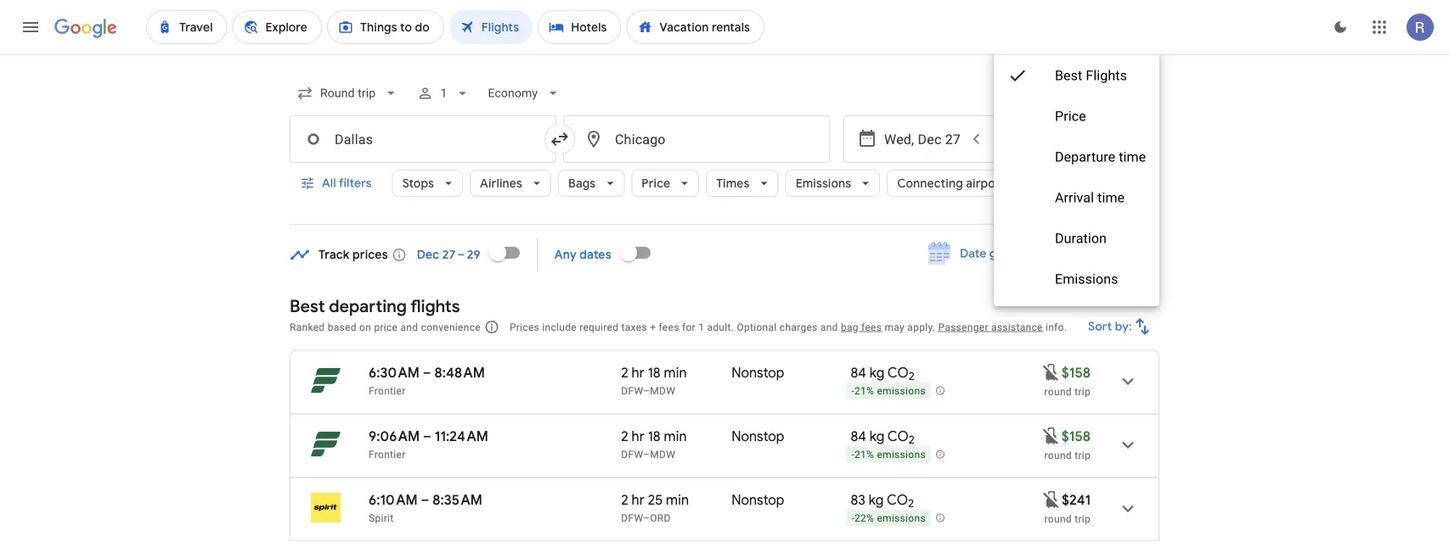 Task type: describe. For each thing, give the bounding box(es) containing it.
Arrival time: 11:24 AM. text field
[[435, 428, 488, 446]]

flight details. leaves dallas/fort worth international airport at 6:30 am on wednesday, december 27 and arrives at chicago midway international airport at 8:48 am on wednesday, december 27. image
[[1108, 361, 1148, 402]]

bags button
[[558, 163, 625, 204]]

connecting airports button
[[887, 163, 1040, 204]]

Arrival time: 8:35 AM. text field
[[433, 492, 482, 509]]

nonstop flight. element for 8:48 am
[[732, 364, 784, 384]]

Departure text field
[[884, 116, 962, 162]]

dfw for 8:48 am
[[621, 385, 643, 397]]

times
[[716, 176, 750, 191]]

best departing flights
[[290, 296, 460, 317]]

airlines
[[480, 176, 522, 191]]

frontier for 9:06 am
[[369, 449, 406, 461]]

this price for this flight doesn't include overhead bin access. if you need a carry-on bag, use the bags filter to update prices. image for $158
[[1041, 363, 1062, 383]]

round for 8:48 am
[[1045, 386, 1072, 398]]

158 US dollars text field
[[1062, 428, 1091, 446]]

Return text field
[[1028, 116, 1106, 162]]

dec 27 – 29
[[417, 248, 481, 263]]

loading results progress bar
[[0, 54, 1449, 58]]

hr for 11:24 am
[[632, 428, 645, 446]]

round trip for 8:48 am
[[1045, 386, 1091, 398]]

ranked based on price and convenience
[[290, 322, 481, 333]]

duration inside popup button
[[1057, 176, 1106, 191]]

connecting
[[897, 176, 963, 191]]

dec
[[417, 248, 439, 263]]

158 US dollars text field
[[1062, 364, 1091, 382]]

$158 for 8:48 am
[[1062, 364, 1091, 382]]

2 down taxes
[[621, 364, 628, 382]]

bag fees button
[[841, 322, 882, 333]]

time for departure time
[[1119, 149, 1146, 165]]

-21% emissions for 8:48 am
[[852, 386, 926, 398]]

required
[[579, 322, 619, 333]]

price inside select your sort order. menu
[[1055, 108, 1086, 124]]

date
[[960, 246, 987, 262]]

sort by:
[[1088, 319, 1132, 335]]

best flights
[[1055, 68, 1127, 84]]

dates
[[580, 248, 611, 263]]

min for 11:24 am
[[664, 428, 687, 446]]

any dates
[[554, 248, 611, 263]]

9:06 am – 11:24 am frontier
[[369, 428, 488, 461]]

price inside popup button
[[642, 176, 670, 191]]

leaves dallas/fort worth international airport at 9:06 am on wednesday, december 27 and arrives at chicago midway international airport at 11:24 am on wednesday, december 27. element
[[369, 428, 488, 446]]

round trip for 8:35 am
[[1045, 514, 1091, 525]]

Arrival time: 8:48 AM. text field
[[435, 364, 485, 382]]

2 hr 18 min dfw – mdw for 11:24 am
[[621, 428, 687, 461]]

emissions for 11:24 am
[[877, 450, 926, 461]]

kg for 11:24 am
[[870, 428, 885, 446]]

25
[[648, 492, 663, 509]]

arrival
[[1055, 190, 1094, 206]]

hr for 8:35 am
[[632, 492, 645, 509]]

min for 8:35 am
[[666, 492, 689, 509]]

stops button
[[392, 163, 463, 204]]

leaves dallas/fort worth international airport at 6:10 am on wednesday, december 27 and arrives at o'hare international airport at 8:35 am on wednesday, december 27. element
[[369, 492, 482, 509]]

optional
[[737, 322, 777, 333]]

-22% emissions
[[852, 513, 926, 525]]

2 up 83 kg co 2
[[909, 433, 915, 448]]

by:
[[1115, 319, 1132, 335]]

Departure time: 9:06 AM. text field
[[369, 428, 420, 446]]

duration button
[[1047, 170, 1135, 197]]

change appearance image
[[1320, 7, 1361, 48]]

total duration 2 hr 18 min. element for 11:24 am
[[621, 428, 732, 448]]

bags
[[568, 176, 596, 191]]

convenience
[[421, 322, 481, 333]]

stops
[[402, 176, 434, 191]]

this price for this flight doesn't include overhead bin access. if you need a carry-on bag, use the bags filter to update prices. image for $241
[[1041, 490, 1062, 510]]

departing
[[329, 296, 407, 317]]

frontier for 6:30 am
[[369, 385, 406, 397]]

departure time
[[1055, 149, 1146, 165]]

departure
[[1055, 149, 1115, 165]]

all filters
[[322, 176, 372, 191]]

bag
[[841, 322, 859, 333]]

9:06 am
[[369, 428, 420, 446]]

duration inside select your sort order. menu
[[1055, 231, 1107, 247]]

apply.
[[908, 322, 935, 333]]

adult.
[[707, 322, 734, 333]]

prices include required taxes + fees for 1 adult. optional charges and bag fees may apply. passenger assistance
[[510, 322, 1043, 333]]

total duration 2 hr 25 min. element
[[621, 492, 732, 512]]

round for 11:24 am
[[1045, 450, 1072, 462]]

airports
[[966, 176, 1011, 191]]

passenger assistance button
[[938, 322, 1043, 333]]

83
[[851, 492, 866, 509]]

min for 8:48 am
[[664, 364, 687, 382]]

connecting airports
[[897, 176, 1011, 191]]

time for arrival time
[[1097, 190, 1125, 206]]

emissions inside emissions popup button
[[796, 176, 851, 191]]

all filters button
[[290, 163, 385, 204]]

84 for 8:48 am
[[851, 364, 866, 382]]

passenger
[[938, 322, 989, 333]]

– inside 6:30 am – 8:48 am frontier
[[423, 364, 431, 382]]

trip for 11:24 am
[[1075, 450, 1091, 462]]

– inside 6:10 am – 8:35 am spirit
[[421, 492, 429, 509]]

on
[[359, 322, 371, 333]]

taxes
[[621, 322, 647, 333]]



Task type: vqa. For each thing, say whether or not it's contained in the screenshot.
This price for this flight doesn't include overhead bin access. If you need a carry-on bag, use the Bags filter to update prices. image for $241
yes



Task type: locate. For each thing, give the bounding box(es) containing it.
1 horizontal spatial 1
[[698, 322, 704, 333]]

- for 11:24 am
[[852, 450, 855, 461]]

1 vertical spatial price
[[642, 176, 670, 191]]

0 vertical spatial frontier
[[369, 385, 406, 397]]

2 hr 18 min dfw – mdw up 25
[[621, 428, 687, 461]]

2 frontier from the top
[[369, 449, 406, 461]]

1 21% from the top
[[855, 386, 874, 398]]

dfw
[[621, 385, 643, 397], [621, 449, 643, 461], [621, 513, 643, 525]]

1 vertical spatial best
[[290, 296, 325, 317]]

2 trip from the top
[[1075, 450, 1091, 462]]

time
[[1119, 149, 1146, 165], [1097, 190, 1125, 206]]

this price for this flight doesn't include overhead bin access. if you need a carry-on bag, use the bags filter to update prices. image
[[1041, 363, 1062, 383], [1041, 490, 1062, 510]]

– down +
[[643, 385, 650, 397]]

best
[[1055, 68, 1082, 84], [290, 296, 325, 317]]

2 total duration 2 hr 18 min. element from the top
[[621, 428, 732, 448]]

1 - from the top
[[852, 386, 855, 398]]

emissions
[[877, 386, 926, 398], [877, 450, 926, 461], [877, 513, 926, 525]]

- for 8:48 am
[[852, 386, 855, 398]]

mdw down +
[[650, 385, 675, 397]]

round trip down 158 us dollars text field
[[1045, 386, 1091, 398]]

round down 158 us dollars text field
[[1045, 386, 1072, 398]]

- for 8:35 am
[[852, 513, 855, 525]]

nonstop for 11:24 am
[[732, 428, 784, 446]]

1 vertical spatial emissions
[[877, 450, 926, 461]]

3 emissions from the top
[[877, 513, 926, 525]]

sort by: button
[[1082, 307, 1160, 347]]

kg right 83
[[869, 492, 884, 509]]

0 vertical spatial time
[[1119, 149, 1146, 165]]

1 button
[[410, 73, 478, 114]]

flights
[[1086, 68, 1127, 84]]

min right 25
[[666, 492, 689, 509]]

fees right +
[[659, 322, 679, 333]]

dfw down taxes
[[621, 385, 643, 397]]

duration down arrival
[[1055, 231, 1107, 247]]

flights
[[410, 296, 460, 317]]

0 vertical spatial -21% emissions
[[852, 386, 926, 398]]

$158 down sort
[[1062, 364, 1091, 382]]

2 dfw from the top
[[621, 449, 643, 461]]

1 84 from the top
[[851, 364, 866, 382]]

0 vertical spatial total duration 2 hr 18 min. element
[[621, 364, 732, 384]]

2 18 from the top
[[648, 428, 661, 446]]

18
[[648, 364, 661, 382], [648, 428, 661, 446]]

21% up 83
[[855, 450, 874, 461]]

84 kg co 2 down the may at bottom right
[[851, 364, 915, 384]]

0 horizontal spatial fees
[[659, 322, 679, 333]]

2 vertical spatial trip
[[1075, 514, 1091, 525]]

0 vertical spatial 2 hr 18 min dfw – mdw
[[621, 364, 687, 397]]

learn more about ranking image
[[484, 320, 499, 335]]

2 emissions from the top
[[877, 450, 926, 461]]

best for best departing flights
[[290, 296, 325, 317]]

2 nonstop from the top
[[732, 428, 784, 446]]

1 fees from the left
[[659, 322, 679, 333]]

1 2 hr 18 min dfw – mdw from the top
[[621, 364, 687, 397]]

1 round from the top
[[1045, 386, 1072, 398]]

prices
[[353, 248, 388, 263]]

times button
[[706, 163, 779, 204]]

1 horizontal spatial emissions
[[1055, 271, 1118, 288]]

date grid button
[[916, 239, 1026, 269]]

co for 8:48 am
[[888, 364, 909, 382]]

2 vertical spatial round trip
[[1045, 514, 1091, 525]]

83 kg co 2
[[851, 492, 914, 512]]

trip
[[1075, 386, 1091, 398], [1075, 450, 1091, 462], [1075, 514, 1091, 525]]

- down bag
[[852, 386, 855, 398]]

1 nonstop flight. element from the top
[[732, 364, 784, 384]]

0 vertical spatial min
[[664, 364, 687, 382]]

kg inside 83 kg co 2
[[869, 492, 884, 509]]

leaves dallas/fort worth international airport at 6:30 am on wednesday, december 27 and arrives at chicago midway international airport at 8:48 am on wednesday, december 27. element
[[369, 364, 485, 382]]

$158 for 11:24 am
[[1062, 428, 1091, 446]]

price right bags popup button
[[642, 176, 670, 191]]

filters
[[339, 176, 372, 191]]

select your sort order. menu
[[994, 48, 1160, 307]]

2 vertical spatial -
[[852, 513, 855, 525]]

hr up 2 hr 25 min dfw – ord
[[632, 428, 645, 446]]

emissions right times popup button
[[796, 176, 851, 191]]

sort
[[1088, 319, 1112, 335]]

find the best price region
[[290, 233, 1160, 283]]

1 vertical spatial mdw
[[650, 449, 675, 461]]

1 vertical spatial 1
[[698, 322, 704, 333]]

0 vertical spatial nonstop flight. element
[[732, 364, 784, 384]]

grid
[[990, 246, 1012, 262]]

2 vertical spatial nonstop
[[732, 492, 784, 509]]

best inside radio item
[[1055, 68, 1082, 84]]

6:10 am – 8:35 am spirit
[[369, 492, 482, 525]]

mdw for 11:24 am
[[650, 449, 675, 461]]

dfw for 11:24 am
[[621, 449, 643, 461]]

hr inside 2 hr 25 min dfw – ord
[[632, 492, 645, 509]]

mdw for 8:48 am
[[650, 385, 675, 397]]

18 for 11:24 am
[[648, 428, 661, 446]]

co for 11:24 am
[[888, 428, 909, 446]]

1 $158 from the top
[[1062, 364, 1091, 382]]

emissions inside select your sort order. menu
[[1055, 271, 1118, 288]]

241 US dollars text field
[[1062, 492, 1091, 509]]

84
[[851, 364, 866, 382], [851, 428, 866, 446]]

0 vertical spatial $158
[[1062, 364, 1091, 382]]

2 fees from the left
[[861, 322, 882, 333]]

0 vertical spatial this price for this flight doesn't include overhead bin access. if you need a carry-on bag, use the bags filter to update prices. image
[[1041, 363, 1062, 383]]

18 down +
[[648, 364, 661, 382]]

84 up 83
[[851, 428, 866, 446]]

kg for 8:48 am
[[870, 364, 885, 382]]

best flights radio item
[[994, 55, 1160, 96]]

emissions for 8:48 am
[[877, 386, 926, 398]]

0 vertical spatial 84
[[851, 364, 866, 382]]

0 vertical spatial 18
[[648, 364, 661, 382]]

0 vertical spatial round
[[1045, 386, 1072, 398]]

$158
[[1062, 364, 1091, 382], [1062, 428, 1091, 446]]

duration
[[1057, 176, 1106, 191], [1055, 231, 1107, 247]]

1 vertical spatial $158
[[1062, 428, 1091, 446]]

1 trip from the top
[[1075, 386, 1091, 398]]

6:10 am
[[369, 492, 418, 509]]

Departure time: 6:10 AM. text field
[[369, 492, 418, 509]]

and
[[401, 322, 418, 333], [820, 322, 838, 333]]

co for 8:35 am
[[887, 492, 908, 509]]

price
[[374, 322, 398, 333]]

1 vertical spatial 2 hr 18 min dfw – mdw
[[621, 428, 687, 461]]

track
[[319, 248, 350, 263]]

84 kg co 2 for 11:24 am
[[851, 428, 915, 448]]

3 round trip from the top
[[1045, 514, 1091, 525]]

1 vertical spatial round
[[1045, 450, 1072, 462]]

0 vertical spatial kg
[[870, 364, 885, 382]]

2 2 hr 18 min dfw – mdw from the top
[[621, 428, 687, 461]]

3 - from the top
[[852, 513, 855, 525]]

min up total duration 2 hr 25 min. element
[[664, 428, 687, 446]]

0 vertical spatial emissions
[[877, 386, 926, 398]]

11:24 am
[[435, 428, 488, 446]]

include
[[542, 322, 577, 333]]

round down this price for this flight doesn't include overhead bin access. if you need a carry-on bag, use the bags filter to update prices. image
[[1045, 450, 1072, 462]]

emissions down the may at bottom right
[[877, 386, 926, 398]]

nonstop flight. element
[[732, 364, 784, 384], [732, 428, 784, 448], [732, 492, 784, 512]]

1 vertical spatial co
[[888, 428, 909, 446]]

1 18 from the top
[[648, 364, 661, 382]]

2 vertical spatial co
[[887, 492, 908, 509]]

84 for 11:24 am
[[851, 428, 866, 446]]

- up 83
[[852, 450, 855, 461]]

1 vertical spatial min
[[664, 428, 687, 446]]

– inside 2 hr 25 min dfw – ord
[[643, 513, 650, 525]]

emissions down 83 kg co 2
[[877, 513, 926, 525]]

1 and from the left
[[401, 322, 418, 333]]

trip down 158 us dollars text field
[[1075, 386, 1091, 398]]

2 inside 2 hr 25 min dfw – ord
[[621, 492, 628, 509]]

emissions up 83 kg co 2
[[877, 450, 926, 461]]

1 vertical spatial total duration 2 hr 18 min. element
[[621, 428, 732, 448]]

1 emissions from the top
[[877, 386, 926, 398]]

1 vertical spatial 84
[[851, 428, 866, 446]]

all
[[322, 176, 336, 191]]

1 horizontal spatial price
[[1055, 108, 1086, 124]]

1
[[440, 86, 447, 100], [698, 322, 704, 333]]

2 vertical spatial round
[[1045, 514, 1072, 525]]

prices
[[510, 322, 539, 333]]

none search field containing all filters
[[290, 73, 1160, 225]]

2 round trip from the top
[[1045, 450, 1091, 462]]

this price for this flight doesn't include overhead bin access. if you need a carry-on bag, use the bags filter to update prices. image down this price for this flight doesn't include overhead bin access. if you need a carry-on bag, use the bags filter to update prices. image
[[1041, 490, 1062, 510]]

3 nonstop flight. element from the top
[[732, 492, 784, 512]]

total duration 2 hr 18 min. element up total duration 2 hr 25 min. element
[[621, 428, 732, 448]]

dfw inside 2 hr 25 min dfw – ord
[[621, 513, 643, 525]]

2 up '-22% emissions'
[[908, 497, 914, 512]]

1 vertical spatial 21%
[[855, 450, 874, 461]]

0 vertical spatial -
[[852, 386, 855, 398]]

84 down bag fees button
[[851, 364, 866, 382]]

-21% emissions
[[852, 386, 926, 398], [852, 450, 926, 461]]

2 hr from the top
[[632, 428, 645, 446]]

this price for this flight doesn't include overhead bin access. if you need a carry-on bag, use the bags filter to update prices. image
[[1041, 426, 1062, 447]]

84 kg co 2 up 83 kg co 2
[[851, 428, 915, 448]]

1 horizontal spatial best
[[1055, 68, 1082, 84]]

nonstop flight. element for 11:24 am
[[732, 428, 784, 448]]

for
[[682, 322, 696, 333]]

– down 25
[[643, 513, 650, 525]]

+
[[650, 322, 656, 333]]

2
[[621, 364, 628, 382], [909, 370, 915, 384], [621, 428, 628, 446], [909, 433, 915, 448], [621, 492, 628, 509], [908, 497, 914, 512]]

best departing flights main content
[[290, 48, 1160, 543]]

1 inside best departing flights main content
[[698, 322, 704, 333]]

assistance
[[991, 322, 1043, 333]]

0 vertical spatial trip
[[1075, 386, 1091, 398]]

round
[[1045, 386, 1072, 398], [1045, 450, 1072, 462], [1045, 514, 1072, 525]]

1 this price for this flight doesn't include overhead bin access. if you need a carry-on bag, use the bags filter to update prices. image from the top
[[1041, 363, 1062, 383]]

co inside 83 kg co 2
[[887, 492, 908, 509]]

0 vertical spatial mdw
[[650, 385, 675, 397]]

2 vertical spatial emissions
[[877, 513, 926, 525]]

emissions up sort
[[1055, 271, 1118, 288]]

0 vertical spatial best
[[1055, 68, 1082, 84]]

round down $241
[[1045, 514, 1072, 525]]

0 vertical spatial duration
[[1057, 176, 1106, 191]]

round for 8:35 am
[[1045, 514, 1072, 525]]

1 84 kg co 2 from the top
[[851, 364, 915, 384]]

0 horizontal spatial best
[[290, 296, 325, 317]]

0 vertical spatial hr
[[632, 364, 645, 382]]

trip down the 241 us dollars text field
[[1075, 514, 1091, 525]]

1 dfw from the top
[[621, 385, 643, 397]]

2 vertical spatial dfw
[[621, 513, 643, 525]]

min inside 2 hr 25 min dfw – ord
[[666, 492, 689, 509]]

frontier down 9:06 am
[[369, 449, 406, 461]]

dfw for 8:35 am
[[621, 513, 643, 525]]

- down 83
[[852, 513, 855, 525]]

3 trip from the top
[[1075, 514, 1091, 525]]

-21% emissions down the may at bottom right
[[852, 386, 926, 398]]

best up ranked
[[290, 296, 325, 317]]

– up 25
[[643, 449, 650, 461]]

frontier
[[369, 385, 406, 397], [369, 449, 406, 461]]

2 and from the left
[[820, 322, 838, 333]]

2 left 25
[[621, 492, 628, 509]]

main menu image
[[20, 17, 41, 37]]

co up '-22% emissions'
[[887, 492, 908, 509]]

emissions for 8:35 am
[[877, 513, 926, 525]]

0 horizontal spatial price
[[642, 176, 670, 191]]

–
[[423, 364, 431, 382], [643, 385, 650, 397], [423, 428, 432, 446], [643, 449, 650, 461], [421, 492, 429, 509], [643, 513, 650, 525]]

0 vertical spatial nonstop
[[732, 364, 784, 382]]

co down the may at bottom right
[[888, 364, 909, 382]]

1 vertical spatial -
[[852, 450, 855, 461]]

0 vertical spatial 21%
[[855, 386, 874, 398]]

hr left 25
[[632, 492, 645, 509]]

trip down $158 text box
[[1075, 450, 1091, 462]]

1 vertical spatial duration
[[1055, 231, 1107, 247]]

1 vertical spatial time
[[1097, 190, 1125, 206]]

best left flights at the top of page
[[1055, 68, 1082, 84]]

0 vertical spatial 1
[[440, 86, 447, 100]]

84 kg co 2
[[851, 364, 915, 384], [851, 428, 915, 448]]

21% down bag fees button
[[855, 386, 874, 398]]

hr down taxes
[[632, 364, 645, 382]]

22%
[[855, 513, 874, 525]]

None text field
[[290, 116, 556, 163], [563, 116, 830, 163], [290, 116, 556, 163], [563, 116, 830, 163]]

round trip for 11:24 am
[[1045, 450, 1091, 462]]

mdw up 25
[[650, 449, 675, 461]]

0 horizontal spatial emissions
[[796, 176, 851, 191]]

0 vertical spatial co
[[888, 364, 909, 382]]

2 down apply.
[[909, 370, 915, 384]]

2 hr 18 min dfw – mdw
[[621, 364, 687, 397], [621, 428, 687, 461]]

None search field
[[290, 73, 1160, 225]]

21% for 11:24 am
[[855, 450, 874, 461]]

round trip
[[1045, 386, 1091, 398], [1045, 450, 1091, 462], [1045, 514, 1091, 525]]

1 mdw from the top
[[650, 385, 675, 397]]

1 vertical spatial kg
[[870, 428, 885, 446]]

kg down bag fees button
[[870, 364, 885, 382]]

1 vertical spatial -21% emissions
[[852, 450, 926, 461]]

price
[[1055, 108, 1086, 124], [642, 176, 670, 191]]

frontier inside 9:06 am – 11:24 am frontier
[[369, 449, 406, 461]]

track prices
[[319, 248, 388, 263]]

2 84 kg co 2 from the top
[[851, 428, 915, 448]]

2 vertical spatial min
[[666, 492, 689, 509]]

1 vertical spatial frontier
[[369, 449, 406, 461]]

2 mdw from the top
[[650, 449, 675, 461]]

dfw left ord
[[621, 513, 643, 525]]

2 21% from the top
[[855, 450, 874, 461]]

-21% emissions up 83 kg co 2
[[852, 450, 926, 461]]

2 vertical spatial nonstop flight. element
[[732, 492, 784, 512]]

hr
[[632, 364, 645, 382], [632, 428, 645, 446], [632, 492, 645, 509]]

round trip down $158 text box
[[1045, 450, 1091, 462]]

21%
[[855, 386, 874, 398], [855, 450, 874, 461]]

1 round trip from the top
[[1045, 386, 1091, 398]]

1 vertical spatial trip
[[1075, 450, 1091, 462]]

kg for 8:35 am
[[869, 492, 884, 509]]

min down the 'for' on the bottom left of the page
[[664, 364, 687, 382]]

2 vertical spatial kg
[[869, 492, 884, 509]]

1 vertical spatial hr
[[632, 428, 645, 446]]

0 vertical spatial price
[[1055, 108, 1086, 124]]

2 nonstop flight. element from the top
[[732, 428, 784, 448]]

3 nonstop from the top
[[732, 492, 784, 509]]

round trip down $241
[[1045, 514, 1091, 525]]

may
[[885, 322, 905, 333]]

duration down the departure
[[1057, 176, 1106, 191]]

1 vertical spatial round trip
[[1045, 450, 1091, 462]]

nonstop flight. element for 8:35 am
[[732, 492, 784, 512]]

mdw
[[650, 385, 675, 397], [650, 449, 675, 461]]

8:35 am
[[433, 492, 482, 509]]

3 hr from the top
[[632, 492, 645, 509]]

2 $158 from the top
[[1062, 428, 1091, 446]]

1 vertical spatial 18
[[648, 428, 661, 446]]

co up 83 kg co 2
[[888, 428, 909, 446]]

trip for 8:35 am
[[1075, 514, 1091, 525]]

flight details. leaves dallas/fort worth international airport at 6:10 am on wednesday, december 27 and arrives at o'hare international airport at 8:35 am on wednesday, december 27. image
[[1108, 489, 1148, 530]]

1 vertical spatial nonstop
[[732, 428, 784, 446]]

1 inside popup button
[[440, 86, 447, 100]]

airlines button
[[470, 163, 551, 204]]

1 vertical spatial emissions
[[1055, 271, 1118, 288]]

2 -21% emissions from the top
[[852, 450, 926, 461]]

$241
[[1062, 492, 1091, 509]]

84 kg co 2 for 8:48 am
[[851, 364, 915, 384]]

2 this price for this flight doesn't include overhead bin access. if you need a carry-on bag, use the bags filter to update prices. image from the top
[[1041, 490, 1062, 510]]

frontier down 6:30 am text field
[[369, 385, 406, 397]]

1 frontier from the top
[[369, 385, 406, 397]]

1 -21% emissions from the top
[[852, 386, 926, 398]]

date grid
[[960, 246, 1012, 262]]

2 84 from the top
[[851, 428, 866, 446]]

2 up 2 hr 25 min dfw – ord
[[621, 428, 628, 446]]

1 horizontal spatial and
[[820, 322, 838, 333]]

kg
[[870, 364, 885, 382], [870, 428, 885, 446], [869, 492, 884, 509]]

-21% emissions for 11:24 am
[[852, 450, 926, 461]]

based
[[328, 322, 357, 333]]

1 vertical spatial dfw
[[621, 449, 643, 461]]

and left bag
[[820, 322, 838, 333]]

total duration 2 hr 18 min. element
[[621, 364, 732, 384], [621, 428, 732, 448]]

flight details. leaves dallas/fort worth international airport at 9:06 am on wednesday, december 27 and arrives at chicago midway international airport at 11:24 am on wednesday, december 27. image
[[1108, 425, 1148, 466]]

time right the departure
[[1119, 149, 1146, 165]]

1 vertical spatial nonstop flight. element
[[732, 428, 784, 448]]

18 up 25
[[648, 428, 661, 446]]

learn more about tracked prices image
[[391, 248, 407, 263]]

$158 left flight details. leaves dallas/fort worth international airport at 9:06 am on wednesday, december 27 and arrives at chicago midway international airport at 11:24 am on wednesday, december 27. image
[[1062, 428, 1091, 446]]

price down the best flights radio item
[[1055, 108, 1086, 124]]

best for best flights
[[1055, 68, 1082, 84]]

1 hr from the top
[[632, 364, 645, 382]]

ord
[[650, 513, 671, 525]]

6:30 am
[[369, 364, 420, 382]]

0 horizontal spatial and
[[401, 322, 418, 333]]

– left 8:48 am text box
[[423, 364, 431, 382]]

emissions
[[796, 176, 851, 191], [1055, 271, 1118, 288]]

1 horizontal spatial fees
[[861, 322, 882, 333]]

co
[[888, 364, 909, 382], [888, 428, 909, 446], [887, 492, 908, 509]]

2 inside 83 kg co 2
[[908, 497, 914, 512]]

18 for 8:48 am
[[648, 364, 661, 382]]

2 hr 18 min dfw – mdw down +
[[621, 364, 687, 397]]

2 vertical spatial hr
[[632, 492, 645, 509]]

ranked
[[290, 322, 325, 333]]

– inside 9:06 am – 11:24 am frontier
[[423, 428, 432, 446]]

2 hr 18 min dfw – mdw for 8:48 am
[[621, 364, 687, 397]]

frontier inside 6:30 am – 8:48 am frontier
[[369, 385, 406, 397]]

this price for this flight doesn't include overhead bin access. if you need a carry-on bag, use the bags filter to update prices. image down assistance
[[1041, 363, 1062, 383]]

21% for 8:48 am
[[855, 386, 874, 398]]

1 vertical spatial 84 kg co 2
[[851, 428, 915, 448]]

1 vertical spatial this price for this flight doesn't include overhead bin access. if you need a carry-on bag, use the bags filter to update prices. image
[[1041, 490, 1062, 510]]

spirit
[[369, 513, 394, 525]]

27 – 29
[[442, 248, 481, 263]]

8:48 am
[[435, 364, 485, 382]]

kg up 83 kg co 2
[[870, 428, 885, 446]]

hr for 8:48 am
[[632, 364, 645, 382]]

price button
[[631, 163, 699, 204]]

fees right bag
[[861, 322, 882, 333]]

Departure time: 6:30 AM. text field
[[369, 364, 420, 382]]

2 hr 25 min dfw – ord
[[621, 492, 689, 525]]

None field
[[290, 78, 406, 109], [481, 78, 568, 109], [290, 78, 406, 109], [481, 78, 568, 109]]

trip for 8:48 am
[[1075, 386, 1091, 398]]

swap origin and destination. image
[[550, 129, 570, 150]]

0 horizontal spatial 1
[[440, 86, 447, 100]]

– right 9:06 am text field
[[423, 428, 432, 446]]

0 vertical spatial emissions
[[796, 176, 851, 191]]

1 nonstop from the top
[[732, 364, 784, 382]]

nonstop for 8:35 am
[[732, 492, 784, 509]]

0 vertical spatial 84 kg co 2
[[851, 364, 915, 384]]

time right arrival
[[1097, 190, 1125, 206]]

total duration 2 hr 18 min. element down the 'for' on the bottom left of the page
[[621, 364, 732, 384]]

dfw up 2 hr 25 min dfw – ord
[[621, 449, 643, 461]]

charges
[[780, 322, 818, 333]]

3 dfw from the top
[[621, 513, 643, 525]]

0 vertical spatial dfw
[[621, 385, 643, 397]]

arrival time
[[1055, 190, 1125, 206]]

and right price
[[401, 322, 418, 333]]

any
[[554, 248, 577, 263]]

2 - from the top
[[852, 450, 855, 461]]

1 total duration 2 hr 18 min. element from the top
[[621, 364, 732, 384]]

3 round from the top
[[1045, 514, 1072, 525]]

total duration 2 hr 18 min. element for 8:48 am
[[621, 364, 732, 384]]

0 vertical spatial round trip
[[1045, 386, 1091, 398]]

emissions button
[[785, 163, 880, 204]]

-
[[852, 386, 855, 398], [852, 450, 855, 461], [852, 513, 855, 525]]

nonstop for 8:48 am
[[732, 364, 784, 382]]

– right 6:10 am
[[421, 492, 429, 509]]

6:30 am – 8:48 am frontier
[[369, 364, 485, 397]]

2 round from the top
[[1045, 450, 1072, 462]]



